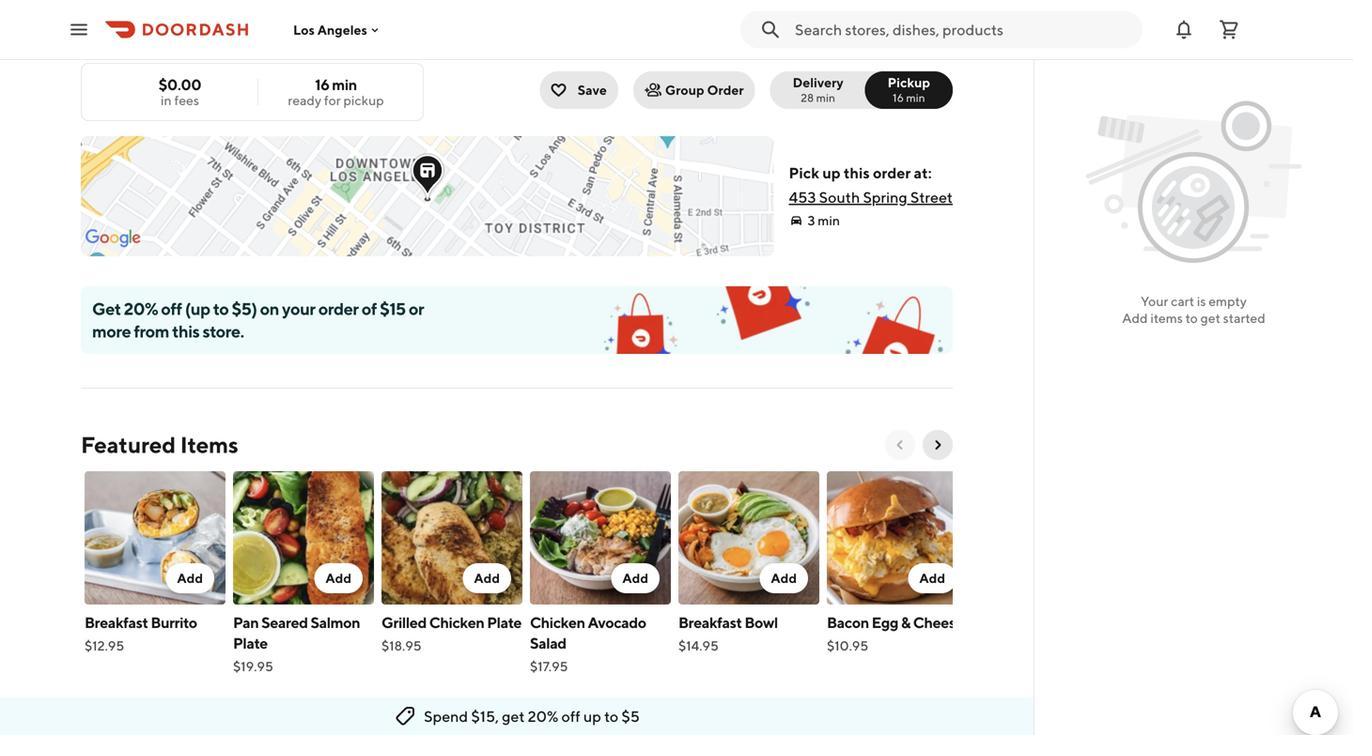 Task type: locate. For each thing, give the bounding box(es) containing it.
1 vertical spatial get
[[502, 708, 525, 726]]

1 horizontal spatial to
[[604, 708, 618, 726]]

add button up avocado
[[611, 564, 660, 594]]

this down (up
[[172, 321, 200, 342]]

up inside pick up this order at: 453 south spring street
[[822, 164, 841, 182]]

group order
[[665, 82, 744, 98]]

1 horizontal spatial plate
[[487, 614, 522, 632]]

none radio containing pickup
[[865, 71, 953, 109]]

2 horizontal spatial to
[[1186, 311, 1198, 326]]

add button up salmon
[[314, 564, 363, 594]]

save button
[[540, 71, 618, 109]]

open now
[[98, 12, 160, 27]]

breakfast bowl image
[[678, 472, 819, 605]]

to
[[213, 299, 229, 319], [1186, 311, 1198, 326], [604, 708, 618, 726]]

28
[[801, 91, 814, 104]]

breakfast inside breakfast burrito $12.95
[[85, 614, 148, 632]]

0 vertical spatial 20%
[[124, 299, 158, 319]]

items
[[1150, 311, 1183, 326]]

3 add button from the left
[[463, 564, 511, 594]]

up up south on the top right of the page
[[822, 164, 841, 182]]

0 horizontal spatial to
[[213, 299, 229, 319]]

burrito
[[151, 614, 197, 632]]

min right 3
[[818, 213, 840, 228]]

plate down 'pan'
[[233, 635, 268, 653]]

min down pickup
[[906, 91, 925, 104]]

4 add button from the left
[[611, 564, 660, 594]]

min inside pickup 16 min
[[906, 91, 925, 104]]

breakfast
[[85, 614, 148, 632], [678, 614, 742, 632]]

0 vertical spatial this
[[844, 164, 870, 182]]

this up 453 south spring street link
[[844, 164, 870, 182]]

16 inside pickup 16 min
[[893, 91, 904, 104]]

plate inside grilled chicken plate $18.95
[[487, 614, 522, 632]]

add
[[1122, 311, 1148, 326], [177, 571, 203, 586], [326, 571, 351, 586], [474, 571, 500, 586], [622, 571, 648, 586], [771, 571, 797, 586], [919, 571, 945, 586]]

1 horizontal spatial chicken
[[530, 614, 585, 632]]

up
[[822, 164, 841, 182], [583, 708, 601, 726]]

add up bowl
[[771, 571, 797, 586]]

to for spend $15, get 20% off up to $5
[[604, 708, 618, 726]]

min right ready
[[332, 76, 357, 93]]

0 vertical spatial get
[[1201, 311, 1221, 326]]

to down cart
[[1186, 311, 1198, 326]]

off down $17.95
[[561, 708, 580, 726]]

Store search: begin typing to search for stores available on DoorDash text field
[[795, 19, 1131, 40]]

20%
[[124, 299, 158, 319], [528, 708, 558, 726]]

get inside the your cart is empty add items to get started
[[1201, 311, 1221, 326]]

order
[[707, 82, 744, 98]]

None radio
[[865, 71, 953, 109]]

this inside the get 20% off (up to $5) on your order of $15 or more from this store.
[[172, 321, 200, 342]]

add up avocado
[[622, 571, 648, 586]]

or
[[409, 299, 424, 319]]

1 chicken from the left
[[429, 614, 484, 632]]

spend
[[424, 708, 468, 726]]

16 left pickup
[[315, 76, 329, 93]]

1 horizontal spatial 16
[[893, 91, 904, 104]]

1 vertical spatial this
[[172, 321, 200, 342]]

0 horizontal spatial off
[[161, 299, 182, 319]]

1 add button from the left
[[166, 564, 214, 594]]

powered by google image
[[86, 229, 141, 248]]

add for breakfast burrito
[[177, 571, 203, 586]]

plate
[[487, 614, 522, 632], [233, 635, 268, 653]]

breakfast up "$14.95"
[[678, 614, 742, 632]]

add button for chicken
[[463, 564, 511, 594]]

get right $15,
[[502, 708, 525, 726]]

pm
[[262, 12, 283, 27]]

0 horizontal spatial get
[[502, 708, 525, 726]]

0 vertical spatial plate
[[487, 614, 522, 632]]

order
[[873, 164, 911, 182], [318, 299, 359, 319]]

add button for bowl
[[760, 564, 808, 594]]

more
[[92, 321, 131, 342]]

1 vertical spatial &
[[901, 614, 910, 632]]

2 breakfast from the left
[[678, 614, 742, 632]]

1 breakfast from the left
[[85, 614, 148, 632]]

1 vertical spatial plate
[[233, 635, 268, 653]]

order left of
[[318, 299, 359, 319]]

empty
[[1209, 294, 1247, 309]]

breakfast up $12.95
[[85, 614, 148, 632]]

min
[[332, 76, 357, 93], [816, 91, 835, 104], [906, 91, 925, 104], [818, 213, 840, 228]]

order inside pick up this order at: 453 south spring street
[[873, 164, 911, 182]]

to left '$5'
[[604, 708, 618, 726]]

0 horizontal spatial breakfast
[[85, 614, 148, 632]]

off
[[161, 299, 182, 319], [561, 708, 580, 726]]

add button up burrito
[[166, 564, 214, 594]]

$15,
[[471, 708, 499, 726]]

to up store.
[[213, 299, 229, 319]]

chicken up salad
[[530, 614, 585, 632]]

pricing & fees button
[[81, 33, 184, 52]]

add for chicken avocado salad
[[622, 571, 648, 586]]

0 horizontal spatial order
[[318, 299, 359, 319]]

0 horizontal spatial this
[[172, 321, 200, 342]]

off inside the get 20% off (up to $5) on your order of $15 or more from this store.
[[161, 299, 182, 319]]

0 horizontal spatial up
[[583, 708, 601, 726]]

min down delivery
[[816, 91, 835, 104]]

add up burrito
[[177, 571, 203, 586]]

20% down $17.95
[[528, 708, 558, 726]]

add button up "cheese"
[[908, 564, 957, 594]]

notification bell image
[[1173, 18, 1195, 41]]

map region
[[27, 68, 989, 308]]

order up spring
[[873, 164, 911, 182]]

0 horizontal spatial &
[[126, 34, 134, 50]]

add button for seared
[[314, 564, 363, 594]]

$5)
[[232, 299, 257, 319]]

none radio containing delivery
[[770, 71, 877, 109]]

pricing & fees
[[81, 34, 165, 50]]

& right 'egg'
[[901, 614, 910, 632]]

0 vertical spatial order
[[873, 164, 911, 182]]

breakfast inside breakfast bowl $14.95
[[678, 614, 742, 632]]

1 horizontal spatial up
[[822, 164, 841, 182]]

None radio
[[770, 71, 877, 109]]

1 horizontal spatial breakfast
[[678, 614, 742, 632]]

for
[[324, 93, 341, 108]]

add up salmon
[[326, 571, 351, 586]]

1 horizontal spatial get
[[1201, 311, 1221, 326]]

chicken right grilled
[[429, 614, 484, 632]]

featured items
[[81, 432, 238, 459]]

get 20% off (up to $5) on your order of $15 or more from this store.
[[92, 299, 424, 342]]

$15
[[380, 299, 406, 319]]

16 min ready for pickup
[[288, 76, 384, 108]]

grilled chicken plate image
[[382, 472, 522, 605]]

pick up this order at: 453 south spring street
[[789, 164, 953, 206]]

street
[[910, 188, 953, 206]]

(up
[[185, 299, 210, 319]]

grilled chicken plate $18.95
[[382, 614, 522, 654]]

6 add button from the left
[[908, 564, 957, 594]]

from
[[134, 321, 169, 342]]

0 vertical spatial up
[[822, 164, 841, 182]]

breakfast bowl $14.95
[[678, 614, 778, 654]]

plate left chicken avocado salad $17.95
[[487, 614, 522, 632]]

1 vertical spatial order
[[318, 299, 359, 319]]

to inside the your cart is empty add items to get started
[[1186, 311, 1198, 326]]

more info
[[882, 8, 942, 23]]

get
[[1201, 311, 1221, 326], [502, 708, 525, 726]]

at
[[219, 12, 231, 27]]

0 horizontal spatial plate
[[233, 635, 268, 653]]

0 vertical spatial &
[[126, 34, 134, 50]]

0 horizontal spatial 20%
[[124, 299, 158, 319]]

get down is
[[1201, 311, 1221, 326]]

add up "cheese"
[[919, 571, 945, 586]]

off left (up
[[161, 299, 182, 319]]

& left the fees
[[126, 34, 134, 50]]

info
[[917, 8, 942, 23]]

1 horizontal spatial off
[[561, 708, 580, 726]]

5 add button from the left
[[760, 564, 808, 594]]

add button up bowl
[[760, 564, 808, 594]]

16 down pickup
[[893, 91, 904, 104]]

up left '$5'
[[583, 708, 601, 726]]

your cart is empty add items to get started
[[1122, 294, 1265, 326]]

1 horizontal spatial &
[[901, 614, 910, 632]]

1 vertical spatial up
[[583, 708, 601, 726]]

16
[[315, 76, 329, 93], [893, 91, 904, 104]]

los angeles button
[[293, 22, 382, 37]]

0 vertical spatial off
[[161, 299, 182, 319]]

1 horizontal spatial 20%
[[528, 708, 558, 726]]

$18.95
[[382, 638, 422, 654]]

chicken
[[429, 614, 484, 632], [530, 614, 585, 632]]

20% up from
[[124, 299, 158, 319]]

fees
[[174, 93, 199, 108]]

0 horizontal spatial 16
[[315, 76, 329, 93]]

south
[[819, 188, 860, 206]]

0 items, open order cart image
[[1218, 18, 1240, 41]]

cheese
[[913, 614, 963, 632]]

1 horizontal spatial order
[[873, 164, 911, 182]]

fees
[[137, 34, 165, 50]]

1 horizontal spatial this
[[844, 164, 870, 182]]

breakfast for breakfast bowl
[[678, 614, 742, 632]]

this
[[844, 164, 870, 182], [172, 321, 200, 342]]

2 chicken from the left
[[530, 614, 585, 632]]

add up grilled chicken plate $18.95
[[474, 571, 500, 586]]

add button up grilled chicken plate $18.95
[[463, 564, 511, 594]]

pickup
[[343, 93, 384, 108]]

2 add button from the left
[[314, 564, 363, 594]]

0 horizontal spatial chicken
[[429, 614, 484, 632]]

add down your
[[1122, 311, 1148, 326]]

los angeles
[[293, 22, 367, 37]]



Task type: vqa. For each thing, say whether or not it's contained in the screenshot.
$14.95
yes



Task type: describe. For each thing, give the bounding box(es) containing it.
$0.00 in fees
[[159, 76, 201, 108]]

add for grilled chicken plate
[[474, 571, 500, 586]]

items
[[180, 432, 238, 459]]

add button for avocado
[[611, 564, 660, 594]]

chicken inside grilled chicken plate $18.95
[[429, 614, 484, 632]]

bacon egg & cheese $10.95
[[827, 614, 963, 654]]

to inside the get 20% off (up to $5) on your order of $15 or more from this store.
[[213, 299, 229, 319]]

now
[[135, 12, 160, 27]]

& inside bacon egg & cheese $10.95
[[901, 614, 910, 632]]

open
[[98, 12, 132, 27]]

featured items heading
[[81, 430, 238, 460]]

open menu image
[[68, 18, 90, 41]]

ready
[[288, 93, 321, 108]]

order methods option group
[[770, 71, 953, 109]]

breakfast for breakfast burrito
[[85, 614, 148, 632]]

spring
[[863, 188, 907, 206]]

16 inside 16 min ready for pickup
[[315, 76, 329, 93]]

bowl
[[745, 614, 778, 632]]

pan seared salmon plate image
[[233, 472, 374, 605]]

• closes at 4:10 pm
[[165, 12, 283, 27]]

cart
[[1171, 294, 1194, 309]]

egg
[[872, 614, 898, 632]]

add button for burrito
[[166, 564, 214, 594]]

get
[[92, 299, 121, 319]]

angeles
[[317, 22, 367, 37]]

previous button of carousel image
[[893, 438, 908, 453]]

1 vertical spatial 20%
[[528, 708, 558, 726]]

$19.95
[[233, 659, 273, 675]]

breakfast burrito image
[[85, 472, 226, 605]]

pricing
[[81, 34, 123, 50]]

save
[[578, 82, 607, 98]]

delivery 28 min
[[793, 75, 843, 104]]

add button for egg
[[908, 564, 957, 594]]

grilled
[[382, 614, 427, 632]]

started
[[1223, 311, 1265, 326]]

is
[[1197, 294, 1206, 309]]

avocado
[[588, 614, 646, 632]]

$17.95
[[530, 659, 568, 675]]

in
[[161, 93, 172, 108]]

4:10
[[234, 12, 259, 27]]

$10.95
[[827, 638, 868, 654]]

pickup
[[888, 75, 930, 90]]

order inside the get 20% off (up to $5) on your order of $15 or more from this store.
[[318, 299, 359, 319]]

chicken avocado salad $17.95
[[530, 614, 646, 675]]

salmon
[[310, 614, 360, 632]]

453
[[789, 188, 816, 206]]

on
[[260, 299, 279, 319]]

los
[[293, 22, 315, 37]]

plate inside pan seared salmon plate $19.95
[[233, 635, 268, 653]]

& inside button
[[126, 34, 134, 50]]

pan seared salmon plate $19.95
[[233, 614, 360, 675]]

chicken avocado salad image
[[530, 472, 671, 605]]

this inside pick up this order at: 453 south spring street
[[844, 164, 870, 182]]

more info button
[[852, 1, 953, 31]]

spend $15, get 20% off up to $5
[[424, 708, 640, 726]]

more
[[882, 8, 914, 23]]

$12.95
[[85, 638, 124, 654]]

1 vertical spatial off
[[561, 708, 580, 726]]

pickup 16 min
[[888, 75, 930, 104]]

your
[[282, 299, 315, 319]]

20% inside the get 20% off (up to $5) on your order of $15 or more from this store.
[[124, 299, 158, 319]]

chicken inside chicken avocado salad $17.95
[[530, 614, 585, 632]]

453 south spring street link
[[789, 188, 953, 206]]

$5
[[621, 708, 640, 726]]

pick
[[789, 164, 819, 182]]

group
[[665, 82, 704, 98]]

•
[[165, 12, 171, 27]]

your
[[1141, 294, 1168, 309]]

at:
[[914, 164, 932, 182]]

min inside delivery 28 min
[[816, 91, 835, 104]]

featured
[[81, 432, 176, 459]]

$14.95
[[678, 638, 719, 654]]

bacon
[[827, 614, 869, 632]]

seared
[[261, 614, 308, 632]]

3 min
[[808, 213, 840, 228]]

of
[[362, 299, 377, 319]]

min inside 16 min ready for pickup
[[332, 76, 357, 93]]

to for your cart is empty add items to get started
[[1186, 311, 1198, 326]]

3
[[808, 213, 815, 228]]

add for bacon egg & cheese
[[919, 571, 945, 586]]

salad
[[530, 635, 566, 653]]

store.
[[203, 321, 244, 342]]

add for pan seared salmon plate
[[326, 571, 351, 586]]

closes
[[177, 12, 216, 27]]

bacon egg & cheese image
[[827, 472, 968, 605]]

breakfast burrito $12.95
[[85, 614, 197, 654]]

group order button
[[633, 71, 755, 109]]

$0.00
[[159, 76, 201, 93]]

delivery
[[793, 75, 843, 90]]

pan
[[233, 614, 259, 632]]

add for breakfast bowl
[[771, 571, 797, 586]]

next button of carousel image
[[930, 438, 945, 453]]

add inside the your cart is empty add items to get started
[[1122, 311, 1148, 326]]



